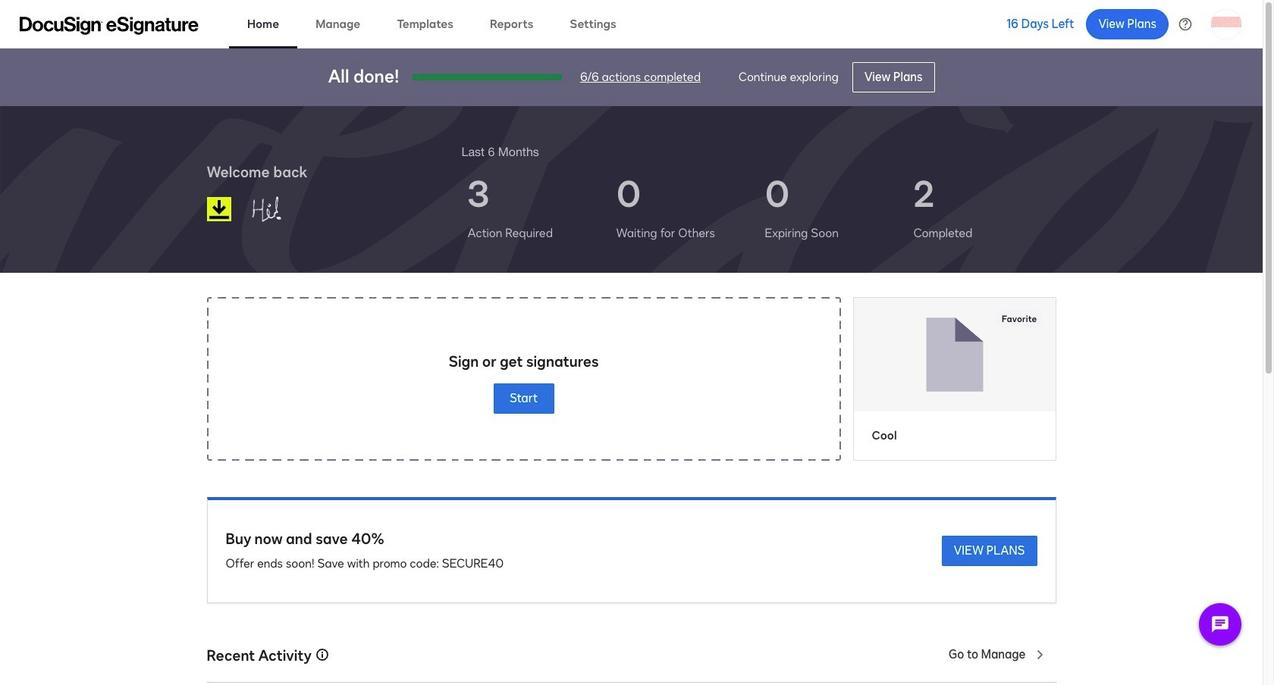 Task type: vqa. For each thing, say whether or not it's contained in the screenshot.
the trash 'image' on the top left of page
no



Task type: locate. For each thing, give the bounding box(es) containing it.
list
[[462, 161, 1056, 255]]

docusignlogo image
[[207, 197, 231, 222]]

docusign esignature image
[[20, 16, 199, 35]]

use cool image
[[854, 298, 1056, 412]]

heading
[[462, 143, 539, 161]]

your uploaded profile image image
[[1212, 9, 1242, 39]]



Task type: describe. For each thing, give the bounding box(es) containing it.
generic name image
[[244, 190, 323, 229]]



